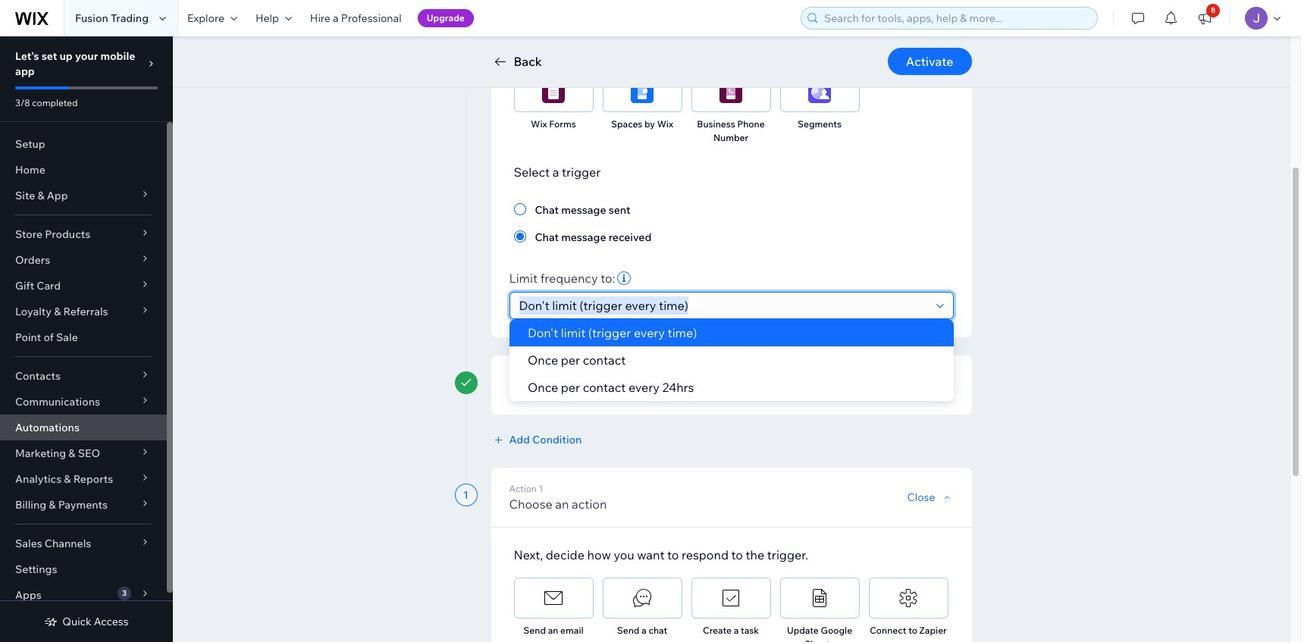 Task type: describe. For each thing, give the bounding box(es) containing it.
orders
[[15, 253, 50, 267]]

card
[[37, 279, 61, 293]]

loyalty
[[15, 305, 52, 319]]

sales
[[15, 537, 42, 551]]

analytics & reports button
[[0, 466, 167, 492]]

back button
[[491, 52, 542, 71]]

0 horizontal spatial to
[[667, 548, 679, 563]]

0 vertical spatial chat
[[915, 41, 936, 52]]

list box containing don't limit (trigger every time)
[[509, 319, 954, 401]]

0 horizontal spatial 1
[[463, 488, 469, 502]]

automations link
[[0, 415, 167, 441]]

apps
[[15, 588, 42, 602]]

action
[[509, 483, 537, 494]]

communications
[[15, 395, 100, 409]]

gift
[[15, 279, 34, 293]]

close button
[[907, 491, 954, 504]]

trading
[[111, 11, 149, 25]]

send a chat message
[[617, 625, 668, 642]]

once per contact
[[527, 353, 626, 368]]

sent
[[609, 203, 631, 217]]

1 inside action 1 choose an action
[[539, 483, 543, 494]]

activate
[[906, 54, 954, 69]]

message for sent
[[561, 203, 606, 217]]

completed
[[32, 97, 78, 108]]

analytics & reports
[[15, 472, 113, 486]]

access
[[94, 615, 129, 629]]

a for task
[[734, 625, 739, 636]]

automations
[[15, 421, 80, 435]]

analytics
[[15, 472, 62, 486]]

app
[[47, 189, 68, 202]]

billing & payments button
[[0, 492, 167, 518]]

1 horizontal spatial to
[[731, 548, 743, 563]]

members
[[809, 41, 850, 52]]

send for send a chat message
[[617, 625, 640, 636]]

don't
[[527, 325, 558, 340]]

category image up update google sheets
[[808, 587, 831, 610]]

want
[[637, 548, 665, 563]]

help button
[[246, 0, 301, 36]]

setup link
[[0, 131, 167, 157]]

& for marketing
[[68, 447, 75, 460]]

point of sale
[[15, 331, 78, 344]]

up
[[60, 49, 73, 63]]

wix for wix forms
[[531, 118, 547, 130]]

after
[[591, 384, 617, 400]]

don't limit (trigger every time) option
[[509, 319, 954, 347]]

quotes
[[550, 41, 581, 52]]

billing
[[15, 498, 46, 512]]

& for site
[[37, 189, 44, 202]]

category image up send an email
[[542, 587, 565, 610]]

a for trigger
[[553, 165, 559, 180]]

limit
[[509, 271, 538, 286]]

let's
[[15, 49, 39, 63]]

option group containing chat message sent
[[514, 200, 949, 246]]

1 vertical spatial an
[[548, 625, 558, 636]]

communications button
[[0, 389, 167, 415]]

chat message received
[[535, 231, 652, 244]]

the
[[746, 548, 765, 563]]

set
[[41, 49, 57, 63]]

email
[[561, 625, 584, 636]]

settings link
[[0, 557, 167, 582]]

trigger inside timing delay: 2 hours after trigger
[[620, 384, 659, 400]]

upgrade
[[427, 12, 465, 24]]

category image up wix forms
[[542, 80, 565, 103]]

quick access button
[[44, 615, 129, 629]]

professional
[[341, 11, 402, 25]]

add
[[509, 433, 530, 447]]

home link
[[0, 157, 167, 183]]

marketing & seo button
[[0, 441, 167, 466]]

chat
[[649, 625, 668, 636]]

select a trigger
[[514, 165, 601, 180]]

site members
[[790, 41, 850, 52]]

send for send an email
[[524, 625, 546, 636]]

mobile
[[100, 49, 135, 63]]

price
[[526, 41, 548, 52]]

marketing & seo
[[15, 447, 100, 460]]

hire a professional
[[310, 11, 402, 25]]

gift card button
[[0, 273, 167, 299]]

connect
[[870, 625, 907, 636]]

message for received
[[561, 231, 606, 244]]

& for analytics
[[64, 472, 71, 486]]

payments
[[58, 498, 108, 512]]

how
[[587, 548, 611, 563]]

condition
[[532, 433, 582, 447]]

price quotes
[[526, 41, 581, 52]]

business phone number
[[697, 118, 765, 143]]

point
[[15, 331, 41, 344]]

message inside send a chat message
[[623, 639, 662, 642]]

sidebar element
[[0, 36, 173, 642]]

fusion trading
[[75, 11, 149, 25]]

next, decide how you want to respond to the trigger.
[[514, 548, 808, 563]]

limit frequency to:
[[509, 271, 615, 286]]

store
[[15, 228, 43, 241]]

site & app
[[15, 189, 68, 202]]

hire
[[310, 11, 331, 25]]

number
[[714, 132, 749, 143]]

a for chat
[[642, 625, 647, 636]]

contacts button
[[0, 363, 167, 389]]

every for 24hrs
[[628, 380, 659, 395]]

billing & payments
[[15, 498, 108, 512]]

task
[[741, 625, 759, 636]]

phone
[[737, 118, 765, 130]]

0 vertical spatial category image
[[808, 80, 831, 103]]



Task type: locate. For each thing, give the bounding box(es) containing it.
every left time)
[[634, 325, 665, 340]]

1 horizontal spatial trigger
[[620, 384, 659, 400]]

contact for once per contact every 24hrs
[[583, 380, 626, 395]]

every inside option
[[634, 325, 665, 340]]

to
[[667, 548, 679, 563], [731, 548, 743, 563], [909, 625, 918, 636]]

your
[[75, 49, 98, 63]]

0 horizontal spatial send
[[524, 625, 546, 636]]

8
[[1211, 5, 1216, 15]]

store products
[[15, 228, 90, 241]]

chat up "limit frequency to:"
[[535, 231, 559, 244]]

contact for once per contact
[[583, 353, 626, 368]]

chat for chat message sent
[[535, 203, 559, 217]]

& inside popup button
[[68, 447, 75, 460]]

contacts
[[15, 369, 61, 383]]

& for loyalty
[[54, 305, 61, 319]]

sales channels button
[[0, 531, 167, 557]]

2 contact from the top
[[583, 380, 626, 395]]

site left members
[[790, 41, 807, 52]]

0 vertical spatial once
[[527, 353, 558, 368]]

a left "task"
[[734, 625, 739, 636]]

0 vertical spatial contact
[[583, 353, 626, 368]]

1 horizontal spatial send
[[617, 625, 640, 636]]

add condition
[[509, 433, 582, 447]]

1 vertical spatial site
[[15, 189, 35, 202]]

1 vertical spatial message
[[561, 231, 606, 244]]

message down chat
[[623, 639, 662, 642]]

1 vertical spatial every
[[628, 380, 659, 395]]

2 send from the left
[[617, 625, 640, 636]]

2 horizontal spatial to
[[909, 625, 918, 636]]

wix right by
[[657, 118, 673, 130]]

an left email
[[548, 625, 558, 636]]

1 vertical spatial category image
[[631, 587, 654, 610]]

1 send from the left
[[524, 625, 546, 636]]

list box
[[509, 319, 954, 401]]

0 vertical spatial message
[[561, 203, 606, 217]]

&
[[907, 41, 913, 52], [37, 189, 44, 202], [54, 305, 61, 319], [68, 447, 75, 460], [64, 472, 71, 486], [49, 498, 56, 512]]

0 horizontal spatial trigger
[[562, 165, 601, 180]]

category image
[[542, 80, 565, 103], [631, 80, 654, 103], [720, 80, 742, 103], [542, 587, 565, 610], [720, 587, 742, 610], [808, 587, 831, 610], [897, 587, 920, 610]]

settings
[[15, 563, 57, 576]]

hours
[[556, 384, 588, 400]]

wix left "forms"
[[531, 118, 547, 130]]

send an email
[[524, 625, 584, 636]]

2 vertical spatial chat
[[535, 231, 559, 244]]

per
[[561, 353, 580, 368], [561, 380, 580, 395]]

per for once per contact every 24hrs
[[561, 380, 580, 395]]

& left app
[[37, 189, 44, 202]]

site inside popup button
[[15, 189, 35, 202]]

1 horizontal spatial wix
[[657, 118, 673, 130]]

trigger up chat message sent
[[562, 165, 601, 180]]

action 1 choose an action
[[509, 483, 607, 512]]

setup
[[15, 137, 45, 151]]

invoices
[[625, 41, 660, 52]]

1 horizontal spatial 1
[[539, 483, 543, 494]]

0 horizontal spatial site
[[15, 189, 35, 202]]

per for once per contact
[[561, 353, 580, 368]]

per right the 2
[[561, 380, 580, 395]]

to right want
[[667, 548, 679, 563]]

0 vertical spatial every
[[634, 325, 665, 340]]

create a task
[[703, 625, 759, 636]]

every
[[634, 325, 665, 340], [628, 380, 659, 395]]

1 vertical spatial per
[[561, 380, 580, 395]]

category image up segments
[[808, 80, 831, 103]]

category image up business
[[720, 80, 742, 103]]

every left 24hrs
[[628, 380, 659, 395]]

& right billing
[[49, 498, 56, 512]]

a right select
[[553, 165, 559, 180]]

a for professional
[[333, 11, 339, 25]]

wix left stores
[[708, 41, 724, 52]]

message up chat message received
[[561, 203, 606, 217]]

2 vertical spatial message
[[623, 639, 662, 642]]

sales channels
[[15, 537, 91, 551]]

0 vertical spatial per
[[561, 353, 580, 368]]

connect to zapier
[[870, 625, 947, 636]]

site for site & app
[[15, 189, 35, 202]]

8 button
[[1188, 0, 1222, 36]]

0 vertical spatial site
[[790, 41, 807, 52]]

wix forms
[[531, 118, 576, 130]]

& left seo
[[68, 447, 75, 460]]

2 per from the top
[[561, 380, 580, 395]]

gift card
[[15, 279, 61, 293]]

category image
[[808, 80, 831, 103], [631, 587, 654, 610]]

2
[[547, 384, 553, 400]]

an
[[555, 497, 569, 512], [548, 625, 558, 636]]

message down chat message sent
[[561, 231, 606, 244]]

you
[[614, 548, 635, 563]]

None field
[[515, 293, 932, 319]]

send
[[524, 625, 546, 636], [617, 625, 640, 636]]

2 once from the top
[[527, 380, 558, 395]]

to left the
[[731, 548, 743, 563]]

0 horizontal spatial category image
[[631, 587, 654, 610]]

0 vertical spatial an
[[555, 497, 569, 512]]

& right loyalty
[[54, 305, 61, 319]]

chat up activate
[[915, 41, 936, 52]]

trigger.
[[767, 548, 808, 563]]

create
[[703, 625, 732, 636]]

send left email
[[524, 625, 546, 636]]

of
[[44, 331, 54, 344]]

google
[[821, 625, 852, 636]]

close
[[907, 491, 935, 504]]

site down home
[[15, 189, 35, 202]]

0 vertical spatial trigger
[[562, 165, 601, 180]]

site for site members
[[790, 41, 807, 52]]

stores
[[726, 41, 754, 52]]

quick access
[[62, 615, 129, 629]]

forms
[[549, 118, 576, 130]]

wix stores
[[708, 41, 754, 52]]

an left action
[[555, 497, 569, 512]]

1 vertical spatial once
[[527, 380, 558, 395]]

1 horizontal spatial site
[[790, 41, 807, 52]]

spaces by wix
[[611, 118, 673, 130]]

once for once per contact
[[527, 353, 558, 368]]

contact down once per contact
[[583, 380, 626, 395]]

1 vertical spatial chat
[[535, 203, 559, 217]]

contact down the (trigger
[[583, 353, 626, 368]]

don't limit (trigger every time)
[[527, 325, 697, 340]]

time)
[[667, 325, 697, 340]]

chat down select a trigger
[[535, 203, 559, 217]]

& left reports
[[64, 472, 71, 486]]

update google sheets
[[787, 625, 852, 642]]

category image up create a task
[[720, 587, 742, 610]]

option group
[[514, 200, 949, 246]]

0 horizontal spatial wix
[[531, 118, 547, 130]]

3/8 completed
[[15, 97, 78, 108]]

2 horizontal spatial wix
[[708, 41, 724, 52]]

sale
[[56, 331, 78, 344]]

loyalty & referrals
[[15, 305, 108, 319]]

send inside send a chat message
[[617, 625, 640, 636]]

chat for chat message received
[[535, 231, 559, 244]]

Search for tools, apps, help & more... field
[[820, 8, 1093, 29]]

timing
[[509, 371, 538, 382]]

inbox
[[881, 41, 905, 52]]

1 left action
[[463, 488, 469, 502]]

wix for wix stores
[[708, 41, 724, 52]]

(trigger
[[588, 325, 631, 340]]

timing delay: 2 hours after trigger
[[509, 371, 659, 400]]

zapier
[[920, 625, 947, 636]]

per down limit at the bottom left of the page
[[561, 353, 580, 368]]

send left chat
[[617, 625, 640, 636]]

& right inbox
[[907, 41, 913, 52]]

every for time)
[[634, 325, 665, 340]]

decide
[[546, 548, 585, 563]]

a inside send a chat message
[[642, 625, 647, 636]]

received
[[609, 231, 652, 244]]

1 horizontal spatial category image
[[808, 80, 831, 103]]

an inside action 1 choose an action
[[555, 497, 569, 512]]

store products button
[[0, 221, 167, 247]]

chat
[[915, 41, 936, 52], [535, 203, 559, 217], [535, 231, 559, 244]]

category image up the spaces by wix
[[631, 80, 654, 103]]

1 right action
[[539, 483, 543, 494]]

category image up send a chat message
[[631, 587, 654, 610]]

a right hire
[[333, 11, 339, 25]]

segments
[[798, 118, 842, 130]]

a left chat
[[642, 625, 647, 636]]

1 per from the top
[[561, 353, 580, 368]]

a
[[333, 11, 339, 25], [553, 165, 559, 180], [642, 625, 647, 636], [734, 625, 739, 636]]

category image up connect to zapier
[[897, 587, 920, 610]]

1 vertical spatial contact
[[583, 380, 626, 395]]

1 once from the top
[[527, 353, 558, 368]]

spaces
[[611, 118, 643, 130]]

products
[[45, 228, 90, 241]]

site
[[790, 41, 807, 52], [15, 189, 35, 202]]

sheets
[[805, 639, 835, 642]]

trigger right after
[[620, 384, 659, 400]]

chat message sent
[[535, 203, 631, 217]]

1 vertical spatial trigger
[[620, 384, 659, 400]]

update
[[787, 625, 819, 636]]

let's set up your mobile app
[[15, 49, 135, 78]]

& for billing
[[49, 498, 56, 512]]

add condition button
[[491, 433, 582, 447]]

1
[[539, 483, 543, 494], [463, 488, 469, 502]]

to left zapier
[[909, 625, 918, 636]]

1 contact from the top
[[583, 353, 626, 368]]

wix
[[708, 41, 724, 52], [531, 118, 547, 130], [657, 118, 673, 130]]

reports
[[73, 472, 113, 486]]

once for once per contact every 24hrs
[[527, 380, 558, 395]]

orders button
[[0, 247, 167, 273]]

& for inbox
[[907, 41, 913, 52]]



Task type: vqa. For each thing, say whether or not it's contained in the screenshot.
'My'
no



